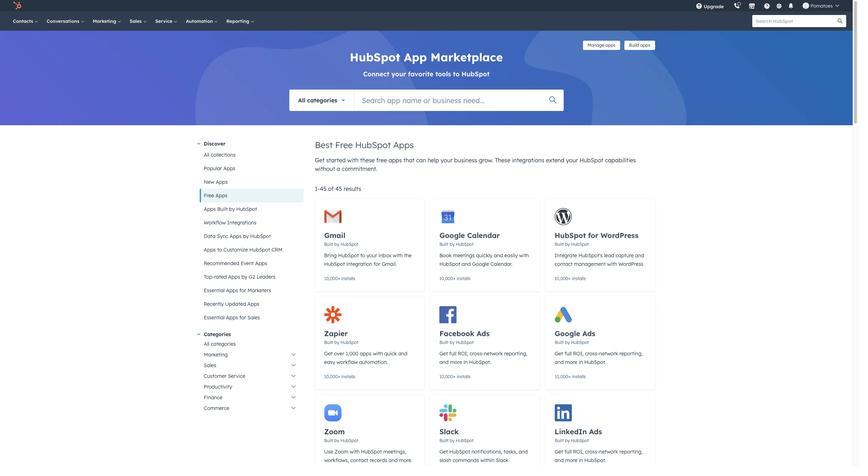 Task type: describe. For each thing, give the bounding box(es) containing it.
built inside zapier built by hubspot
[[324, 340, 334, 346]]

2 horizontal spatial to
[[453, 70, 460, 78]]

caret image
[[197, 334, 201, 336]]

calling icon image
[[734, 3, 741, 9]]

apps up recently updated apps
[[226, 288, 238, 294]]

get full roi, cross-network reporting, and more in hubspot. for google ads
[[555, 351, 643, 366]]

apps inside 'link'
[[224, 166, 236, 172]]

+ for google ads
[[569, 375, 571, 380]]

2 horizontal spatial sales
[[248, 315, 260, 321]]

10,000 + installs for zapier
[[324, 375, 356, 380]]

by inside google ads built by hubspot
[[565, 340, 570, 346]]

ads for facebook ads
[[477, 330, 490, 339]]

apps up workflow
[[204, 206, 216, 213]]

your inside bring hubspot to your inbox with the hubspot integration for gmail.
[[367, 253, 377, 259]]

help button
[[762, 0, 774, 11]]

slack inside slack built by hubspot
[[440, 428, 459, 437]]

and down meetings
[[462, 261, 471, 268]]

10,000 + installs for google calendar
[[440, 276, 471, 282]]

recently updated apps
[[204, 301, 260, 308]]

and inside get over 1,000 apps with quick and easy workflow automation.
[[399, 351, 408, 358]]

1 horizontal spatial marketing link
[[200, 350, 304, 361]]

reporting, for facebook ads
[[505, 351, 528, 358]]

with inside the get started with these free apps that can help your business grow. these integrations extend your hubspot capabilities without a commitment.
[[348, 157, 359, 164]]

grow.
[[479, 157, 494, 164]]

leaders
[[257, 274, 276, 281]]

all for categories
[[204, 341, 210, 348]]

installs for google calendar
[[457, 276, 471, 282]]

search button
[[835, 15, 847, 27]]

google for google calendar
[[440, 231, 465, 240]]

lead
[[605, 253, 615, 259]]

slack built by hubspot
[[440, 428, 474, 444]]

installs for google ads
[[573, 375, 586, 380]]

1 45 from the left
[[320, 186, 327, 193]]

a
[[337, 166, 341, 173]]

1 horizontal spatial free
[[335, 140, 353, 151]]

automation.
[[359, 360, 388, 366]]

full for google
[[565, 351, 572, 358]]

help image
[[764, 3, 771, 10]]

that
[[404, 157, 415, 164]]

for inside the "hubspot for wordpress built by hubspot"
[[589, 231, 599, 240]]

integrations
[[513, 157, 545, 164]]

reporting
[[227, 18, 251, 24]]

by inside zoom built by hubspot
[[335, 439, 340, 444]]

contact inside integrate hubspot's lead capture and contact management with wordpress
[[555, 261, 573, 268]]

meetings
[[453, 253, 475, 259]]

can
[[417, 157, 426, 164]]

get full roi, cross-network reporting, and more in hubspot. for linkedin ads
[[555, 449, 643, 464]]

commands
[[453, 458, 479, 464]]

all for discover
[[204, 152, 210, 158]]

recommended
[[204, 261, 240, 267]]

inbox
[[379, 253, 392, 259]]

pomatoes
[[811, 3, 833, 9]]

apps up that
[[394, 140, 414, 151]]

hubspot link
[[9, 1, 27, 10]]

marketplaces image
[[749, 3, 756, 10]]

get over 1,000 apps with quick and easy workflow automation.
[[324, 351, 408, 366]]

zoom inside zoom built by hubspot
[[324, 428, 345, 437]]

gmail built by hubspot
[[324, 231, 359, 247]]

reporting, for linkedin ads
[[620, 449, 643, 456]]

built inside "facebook ads built by hubspot"
[[440, 340, 449, 346]]

caret image
[[197, 143, 201, 145]]

roi, for linkedin
[[574, 449, 584, 456]]

customer
[[204, 374, 227, 380]]

reporting, for google ads
[[620, 351, 643, 358]]

10,000 + installs for facebook ads
[[440, 375, 471, 380]]

data
[[204, 233, 216, 240]]

book
[[440, 253, 452, 259]]

recommended event apps
[[204, 261, 267, 267]]

installs for facebook ads
[[457, 375, 471, 380]]

free apps
[[204, 193, 228, 199]]

workflow
[[204, 220, 226, 226]]

finance
[[204, 395, 223, 402]]

get for zapier
[[324, 351, 333, 358]]

apps inside "link"
[[641, 43, 651, 48]]

apps down recently updated apps
[[226, 315, 238, 321]]

build apps
[[630, 43, 651, 48]]

hubspot inside google calendar built by hubspot
[[456, 242, 474, 247]]

by inside gmail built by hubspot
[[335, 242, 340, 247]]

0 horizontal spatial sales
[[130, 18, 143, 24]]

gmail.
[[382, 261, 397, 268]]

apps right "sync"
[[230, 233, 242, 240]]

to inside the "apps to customize hubspot crm" link
[[217, 247, 222, 254]]

tasks,
[[504, 449, 518, 456]]

sync
[[217, 233, 228, 240]]

essential for essential apps for marketers
[[204, 288, 225, 294]]

get started with these free apps that can help your business grow. these integrations extend your hubspot capabilities without a commitment.
[[315, 157, 637, 173]]

connect your favorite tools to hubspot
[[363, 70, 490, 78]]

cross- for facebook
[[470, 351, 484, 358]]

all inside popup button
[[298, 97, 306, 104]]

1 horizontal spatial sales
[[204, 363, 216, 369]]

and down facebook
[[440, 360, 449, 366]]

roi, for google
[[574, 351, 584, 358]]

essential apps for marketers
[[204, 288, 271, 294]]

integration
[[347, 261, 373, 268]]

hubspot inside zapier built by hubspot
[[341, 340, 359, 346]]

built inside slack built by hubspot
[[440, 439, 449, 444]]

upgrade
[[704, 4, 724, 9]]

data sync apps by hubspot
[[204, 233, 271, 240]]

1-
[[315, 186, 320, 193]]

with inside the book meetings quickly and easily with hubspot and google calendar.
[[520, 253, 530, 259]]

cross- for linkedin
[[586, 449, 600, 456]]

installs for hubspot for wordpress
[[573, 276, 586, 282]]

10,000 for facebook ads
[[440, 375, 453, 380]]

conversations
[[47, 18, 81, 24]]

hubspot inside data sync apps by hubspot "link"
[[250, 233, 271, 240]]

hubspot inside zoom built by hubspot
[[341, 439, 359, 444]]

finance link
[[200, 393, 304, 404]]

bring
[[324, 253, 337, 259]]

1-45 of 45 results
[[315, 186, 362, 193]]

+ for facebook ads
[[453, 375, 456, 380]]

updated
[[225, 301, 246, 308]]

tyler black image
[[803, 3, 810, 9]]

1 vertical spatial categories
[[211, 341, 236, 348]]

service link
[[151, 11, 182, 31]]

started
[[326, 157, 346, 164]]

use
[[324, 449, 333, 456]]

0 horizontal spatial marketing
[[93, 18, 118, 24]]

hubspot inside the get started with these free apps that can help your business grow. these integrations extend your hubspot capabilities without a commitment.
[[580, 157, 604, 164]]

easily
[[505, 253, 518, 259]]

workflow integrations link
[[200, 216, 304, 230]]

0 vertical spatial service
[[155, 18, 174, 24]]

your right help
[[441, 157, 453, 164]]

full for facebook
[[450, 351, 457, 358]]

10,000 for gmail
[[324, 276, 338, 282]]

crm
[[272, 247, 283, 254]]

10,000 + installs for gmail
[[324, 276, 356, 282]]

hubspot's
[[579, 253, 603, 259]]

hubspot inside apps built by hubspot link
[[236, 206, 257, 213]]

zoom built by hubspot
[[324, 428, 359, 444]]

2 45 from the left
[[336, 186, 342, 193]]

wordpress inside the "hubspot for wordpress built by hubspot"
[[601, 231, 639, 240]]

categories inside popup button
[[307, 97, 338, 104]]

app
[[404, 50, 427, 64]]

gmail
[[324, 231, 346, 240]]

built inside google ads built by hubspot
[[555, 340, 564, 346]]

wordpress inside integrate hubspot's lead capture and contact management with wordpress
[[619, 261, 644, 268]]

in for google
[[579, 360, 583, 366]]

by inside apps built by hubspot link
[[229, 206, 235, 213]]

google for google ads
[[555, 330, 581, 339]]

essential apps for marketers link
[[200, 284, 304, 298]]

marketplaces button
[[745, 0, 760, 11]]

discover button
[[197, 140, 304, 148]]

customer service link
[[200, 372, 304, 382]]

10,000 for google calendar
[[440, 276, 453, 282]]

contacts link
[[9, 11, 42, 31]]

10,000 for google ads
[[555, 375, 569, 380]]

more.
[[399, 458, 413, 464]]

+ for zapier
[[338, 375, 341, 380]]

business
[[455, 157, 478, 164]]

for down updated
[[240, 315, 246, 321]]

built inside linkedin ads built by hubspot
[[555, 439, 564, 444]]

linkedin ads built by hubspot
[[555, 428, 603, 444]]

new
[[204, 179, 215, 186]]

integrations
[[227, 220, 257, 226]]

hubspot inside gmail built by hubspot
[[341, 242, 359, 247]]

favorite
[[408, 70, 434, 78]]

marketplace
[[431, 50, 503, 64]]

apps to customize hubspot crm
[[204, 247, 283, 254]]

notifications,
[[472, 449, 503, 456]]

10,000 + installs for google ads
[[555, 375, 586, 380]]

the
[[404, 253, 412, 259]]

settings image
[[776, 3, 783, 9]]

network for linkedin ads
[[600, 449, 619, 456]]

data sync apps by hubspot link
[[200, 230, 304, 243]]

menu containing pomatoes
[[692, 0, 845, 11]]

by inside slack built by hubspot
[[450, 439, 455, 444]]

all categories inside popup button
[[298, 97, 338, 104]]

hubspot inside the book meetings quickly and easily with hubspot and google calendar.
[[440, 261, 461, 268]]

get for linkedin
[[555, 449, 564, 456]]

+ for hubspot for wordpress
[[569, 276, 571, 282]]

all categories link
[[200, 339, 304, 350]]

extend
[[546, 157, 565, 164]]



Task type: locate. For each thing, give the bounding box(es) containing it.
roi, for facebook
[[458, 351, 469, 358]]

integrate
[[555, 253, 578, 259]]

1 vertical spatial free
[[204, 193, 214, 199]]

0 vertical spatial contact
[[555, 261, 573, 268]]

more for linkedin
[[566, 458, 578, 464]]

get full roi, cross-network reporting, and more in hubspot. for facebook ads
[[440, 351, 528, 366]]

workflow
[[337, 360, 358, 366]]

get down google ads built by hubspot
[[555, 351, 564, 358]]

zoom up use
[[324, 428, 345, 437]]

1 horizontal spatial service
[[228, 374, 246, 380]]

service up 'productivity' 'link'
[[228, 374, 246, 380]]

get
[[315, 157, 325, 164], [324, 351, 333, 358], [440, 351, 448, 358], [555, 351, 564, 358], [440, 449, 448, 456], [555, 449, 564, 456]]

these
[[495, 157, 511, 164]]

productivity link
[[200, 382, 304, 393]]

and inside use zoom with hubspot meetings, workflows, contact records and more.
[[389, 458, 398, 464]]

top-
[[204, 274, 214, 281]]

essential for essential apps for sales
[[204, 315, 225, 321]]

and right quick
[[399, 351, 408, 358]]

in
[[464, 360, 468, 366], [579, 360, 583, 366], [579, 458, 583, 464]]

45 left of on the top left of the page
[[320, 186, 327, 193]]

apps right event
[[255, 261, 267, 267]]

apps down essential apps for marketers link in the left bottom of the page
[[248, 301, 260, 308]]

wordpress up 'capture'
[[601, 231, 639, 240]]

2 vertical spatial sales
[[204, 363, 216, 369]]

slack down the tasks,
[[496, 458, 509, 464]]

by inside top-rated apps by g2 leaders "link"
[[242, 274, 248, 281]]

1 vertical spatial all categories
[[204, 341, 236, 348]]

2 essential from the top
[[204, 315, 225, 321]]

apps down the collections
[[224, 166, 236, 172]]

customer service
[[204, 374, 246, 380]]

hubspot. for google ads
[[585, 360, 607, 366]]

by inside the "hubspot for wordpress built by hubspot"
[[565, 242, 570, 247]]

best free hubspot apps
[[315, 140, 414, 151]]

contact down integrate
[[555, 261, 573, 268]]

0 vertical spatial marketing
[[93, 18, 118, 24]]

google inside the book meetings quickly and easily with hubspot and google calendar.
[[473, 261, 490, 268]]

by
[[229, 206, 235, 213], [243, 233, 249, 240], [335, 242, 340, 247], [450, 242, 455, 247], [565, 242, 570, 247], [242, 274, 248, 281], [335, 340, 340, 346], [450, 340, 455, 346], [565, 340, 570, 346], [335, 439, 340, 444], [450, 439, 455, 444], [565, 439, 570, 444]]

essential
[[204, 288, 225, 294], [204, 315, 225, 321]]

hubspot inside use zoom with hubspot meetings, workflows, contact records and more.
[[361, 449, 382, 456]]

in down linkedin ads built by hubspot
[[579, 458, 583, 464]]

conversations link
[[42, 11, 89, 31]]

marketing
[[93, 18, 118, 24], [204, 352, 228, 359]]

g2
[[249, 274, 255, 281]]

and up calendar.
[[494, 253, 503, 259]]

1 horizontal spatial marketing
[[204, 352, 228, 359]]

1 vertical spatial all
[[204, 152, 210, 158]]

get down facebook
[[440, 351, 448, 358]]

with down lead
[[608, 261, 618, 268]]

free apps link
[[200, 189, 304, 203]]

get inside get hubspot notifications, tasks, and slash commands within slack
[[440, 449, 448, 456]]

free up started
[[335, 140, 353, 151]]

for down "inbox"
[[374, 261, 381, 268]]

notifications button
[[786, 0, 798, 11]]

commerce
[[204, 406, 230, 412]]

get for slack
[[440, 449, 448, 456]]

all collections link
[[200, 148, 304, 162]]

in for facebook
[[464, 360, 468, 366]]

with inside bring hubspot to your inbox with the hubspot integration for gmail.
[[393, 253, 403, 259]]

built inside gmail built by hubspot
[[324, 242, 334, 247]]

top-rated apps by g2 leaders
[[204, 274, 276, 281]]

1 vertical spatial zoom
[[335, 449, 349, 456]]

facebook ads built by hubspot
[[440, 330, 490, 346]]

hubspot. down "facebook ads built by hubspot"
[[470, 360, 491, 366]]

easy
[[324, 360, 336, 366]]

1 horizontal spatial 45
[[336, 186, 342, 193]]

google inside google calendar built by hubspot
[[440, 231, 465, 240]]

with down zoom built by hubspot
[[350, 449, 360, 456]]

hubspot inside slack built by hubspot
[[456, 439, 474, 444]]

network for facebook ads
[[484, 351, 503, 358]]

service left automation
[[155, 18, 174, 24]]

get full roi, cross-network reporting, and more in hubspot. down linkedin ads built by hubspot
[[555, 449, 643, 464]]

google
[[440, 231, 465, 240], [473, 261, 490, 268], [555, 330, 581, 339]]

zoom inside use zoom with hubspot meetings, workflows, contact records and more.
[[335, 449, 349, 456]]

linkedin
[[555, 428, 587, 437]]

1 vertical spatial slack
[[496, 458, 509, 464]]

0 vertical spatial sales
[[130, 18, 143, 24]]

get inside get over 1,000 apps with quick and easy workflow automation.
[[324, 351, 333, 358]]

book meetings quickly and easily with hubspot and google calendar.
[[440, 253, 530, 268]]

more down "facebook ads built by hubspot"
[[450, 360, 463, 366]]

0 horizontal spatial contact
[[351, 458, 369, 464]]

+ for google calendar
[[453, 276, 456, 282]]

hubspot image
[[13, 1, 21, 10]]

popular apps link
[[200, 162, 304, 176]]

sales down recently updated apps link
[[248, 315, 260, 321]]

popular apps
[[204, 166, 236, 172]]

workflow integrations
[[204, 220, 257, 226]]

and inside integrate hubspot's lead capture and contact management with wordpress
[[636, 253, 645, 259]]

1 vertical spatial service
[[228, 374, 246, 380]]

hubspot. down linkedin ads built by hubspot
[[585, 458, 607, 464]]

more for facebook
[[450, 360, 463, 366]]

notifications image
[[788, 3, 795, 10]]

hubspot inside the "apps to customize hubspot crm" link
[[250, 247, 270, 254]]

manage apps
[[588, 43, 616, 48]]

get up slash
[[440, 449, 448, 456]]

ads
[[477, 330, 490, 339], [583, 330, 596, 339], [590, 428, 603, 437]]

contact left records
[[351, 458, 369, 464]]

0 vertical spatial all categories
[[298, 97, 338, 104]]

get full roi, cross-network reporting, and more in hubspot. down google ads built by hubspot
[[555, 351, 643, 366]]

google inside google ads built by hubspot
[[555, 330, 581, 339]]

roi, down google ads built by hubspot
[[574, 351, 584, 358]]

1 vertical spatial marketing link
[[200, 350, 304, 361]]

ads for linkedin ads
[[590, 428, 603, 437]]

0 vertical spatial essential
[[204, 288, 225, 294]]

apps down recommended event apps
[[228, 274, 240, 281]]

2 vertical spatial all
[[204, 341, 210, 348]]

0 horizontal spatial categories
[[211, 341, 236, 348]]

0 horizontal spatial 45
[[320, 186, 327, 193]]

10,000
[[324, 276, 338, 282], [440, 276, 453, 282], [555, 276, 569, 282], [324, 375, 338, 380], [440, 375, 453, 380], [555, 375, 569, 380]]

and inside get hubspot notifications, tasks, and slash commands within slack
[[519, 449, 528, 456]]

ads inside "facebook ads built by hubspot"
[[477, 330, 490, 339]]

recently updated apps link
[[200, 298, 304, 311]]

hubspot. for linkedin ads
[[585, 458, 607, 464]]

45 right of on the top left of the page
[[336, 186, 342, 193]]

apps up automation.
[[360, 351, 372, 358]]

with right easily
[[520, 253, 530, 259]]

0 horizontal spatial google
[[440, 231, 465, 240]]

1 horizontal spatial slack
[[496, 458, 509, 464]]

slack up slash
[[440, 428, 459, 437]]

hubspot
[[350, 50, 401, 64], [462, 70, 490, 78], [356, 140, 391, 151], [580, 157, 604, 164], [236, 206, 257, 213], [555, 231, 586, 240], [250, 233, 271, 240], [341, 242, 359, 247], [456, 242, 474, 247], [572, 242, 589, 247], [250, 247, 270, 254], [338, 253, 359, 259], [324, 261, 345, 268], [440, 261, 461, 268], [341, 340, 359, 346], [456, 340, 474, 346], [572, 340, 589, 346], [341, 439, 359, 444], [456, 439, 474, 444], [572, 439, 589, 444], [361, 449, 382, 456], [450, 449, 471, 456]]

1 vertical spatial google
[[473, 261, 490, 268]]

use zoom with hubspot meetings, workflows, contact records and more.
[[324, 449, 413, 464]]

get hubspot notifications, tasks, and slash commands within slack
[[440, 449, 528, 464]]

0 vertical spatial free
[[335, 140, 353, 151]]

results
[[344, 186, 362, 193]]

in for linkedin
[[579, 458, 583, 464]]

0 horizontal spatial to
[[217, 247, 222, 254]]

to right tools
[[453, 70, 460, 78]]

apps inside get over 1,000 apps with quick and easy workflow automation.
[[360, 351, 372, 358]]

0 vertical spatial slack
[[440, 428, 459, 437]]

for up hubspot's
[[589, 231, 599, 240]]

contact inside use zoom with hubspot meetings, workflows, contact records and more.
[[351, 458, 369, 464]]

hubspot inside google ads built by hubspot
[[572, 340, 589, 346]]

commerce link
[[200, 404, 304, 414]]

and right the tasks,
[[519, 449, 528, 456]]

records
[[370, 458, 388, 464]]

contacts
[[13, 18, 35, 24]]

1 horizontal spatial sales link
[[200, 361, 304, 372]]

Search app name or business need... search field
[[355, 90, 564, 111]]

menu
[[692, 0, 845, 11]]

with inside integrate hubspot's lead capture and contact management with wordpress
[[608, 261, 618, 268]]

0 vertical spatial wordpress
[[601, 231, 639, 240]]

wordpress
[[601, 231, 639, 240], [619, 261, 644, 268]]

more down linkedin ads built by hubspot
[[566, 458, 578, 464]]

wordpress down 'capture'
[[619, 261, 644, 268]]

1 horizontal spatial categories
[[307, 97, 338, 104]]

1 vertical spatial sales
[[248, 315, 260, 321]]

by inside linkedin ads built by hubspot
[[565, 439, 570, 444]]

get up easy
[[324, 351, 333, 358]]

built inside zoom built by hubspot
[[324, 439, 334, 444]]

1 vertical spatial sales link
[[200, 361, 304, 372]]

full for linkedin
[[565, 449, 572, 456]]

your left the favorite
[[392, 70, 406, 78]]

more for google
[[566, 360, 578, 366]]

get inside the get started with these free apps that can help your business grow. these integrations extend your hubspot capabilities without a commitment.
[[315, 157, 325, 164]]

get up 'without'
[[315, 157, 325, 164]]

0 vertical spatial marketing link
[[89, 11, 126, 31]]

by inside "facebook ads built by hubspot"
[[450, 340, 455, 346]]

hubspot app marketplace
[[350, 50, 503, 64]]

full down linkedin ads built by hubspot
[[565, 449, 572, 456]]

in down google ads built by hubspot
[[579, 360, 583, 366]]

ads inside linkedin ads built by hubspot
[[590, 428, 603, 437]]

cross- down "facebook ads built by hubspot"
[[470, 351, 484, 358]]

essential apps for sales link
[[200, 311, 304, 325]]

1 vertical spatial contact
[[351, 458, 369, 464]]

automation
[[186, 18, 214, 24]]

cross- down google ads built by hubspot
[[586, 351, 600, 358]]

marketers
[[248, 288, 271, 294]]

zapier
[[324, 330, 348, 339]]

free down new
[[204, 193, 214, 199]]

menu item
[[729, 0, 731, 11]]

upgrade image
[[697, 3, 703, 10]]

free
[[335, 140, 353, 151], [204, 193, 214, 199]]

built
[[217, 206, 228, 213], [324, 242, 334, 247], [440, 242, 449, 247], [555, 242, 564, 247], [324, 340, 334, 346], [440, 340, 449, 346], [555, 340, 564, 346], [324, 439, 334, 444], [440, 439, 449, 444], [555, 439, 564, 444]]

get full roi, cross-network reporting, and more in hubspot. down "facebook ads built by hubspot"
[[440, 351, 528, 366]]

of
[[328, 186, 334, 193]]

10,000 + installs for hubspot for wordpress
[[555, 276, 586, 282]]

apps inside the get started with these free apps that can help your business grow. these integrations extend your hubspot capabilities without a commitment.
[[389, 157, 402, 164]]

Search HubSpot search field
[[753, 15, 841, 27]]

calling icon button
[[732, 1, 744, 10]]

1 horizontal spatial all categories
[[298, 97, 338, 104]]

1 vertical spatial marketing
[[204, 352, 228, 359]]

roi, down linkedin ads built by hubspot
[[574, 449, 584, 456]]

0 horizontal spatial all categories
[[204, 341, 236, 348]]

hubspot inside "facebook ads built by hubspot"
[[456, 340, 474, 346]]

for down top-rated apps by g2 leaders
[[240, 288, 246, 294]]

more down google ads built by hubspot
[[566, 360, 578, 366]]

10,000 for hubspot for wordpress
[[555, 276, 569, 282]]

top-rated apps by g2 leaders link
[[200, 271, 304, 284]]

and down the linkedin
[[555, 458, 564, 464]]

sales
[[130, 18, 143, 24], [248, 315, 260, 321], [204, 363, 216, 369]]

essential up recently
[[204, 288, 225, 294]]

apps down new apps
[[216, 193, 228, 199]]

with up commitment.
[[348, 157, 359, 164]]

1 horizontal spatial google
[[473, 261, 490, 268]]

apps right new
[[216, 179, 228, 186]]

10,000 for zapier
[[324, 375, 338, 380]]

build
[[630, 43, 640, 48]]

hubspot inside get hubspot notifications, tasks, and slash commands within slack
[[450, 449, 471, 456]]

apps built by hubspot
[[204, 206, 257, 213]]

0 vertical spatial google
[[440, 231, 465, 240]]

installs for gmail
[[342, 276, 356, 282]]

contact
[[555, 261, 573, 268], [351, 458, 369, 464]]

to up recommended
[[217, 247, 222, 254]]

apps right 'build'
[[641, 43, 651, 48]]

0 horizontal spatial sales link
[[126, 11, 151, 31]]

to up integration
[[361, 253, 366, 259]]

sales link
[[126, 11, 151, 31], [200, 361, 304, 372]]

hubspot app marketplace link
[[350, 50, 503, 64]]

network for google ads
[[600, 351, 619, 358]]

cross- down linkedin ads built by hubspot
[[586, 449, 600, 456]]

with inside use zoom with hubspot meetings, workflows, contact records and more.
[[350, 449, 360, 456]]

zoom up workflows,
[[335, 449, 349, 456]]

essential apps for sales
[[204, 315, 260, 321]]

over
[[334, 351, 345, 358]]

0 horizontal spatial free
[[204, 193, 214, 199]]

all categories
[[298, 97, 338, 104], [204, 341, 236, 348]]

search image
[[838, 19, 843, 24]]

to inside bring hubspot to your inbox with the hubspot integration for gmail.
[[361, 253, 366, 259]]

zoom
[[324, 428, 345, 437], [335, 449, 349, 456]]

1 horizontal spatial contact
[[555, 261, 573, 268]]

with inside get over 1,000 apps with quick and easy workflow automation.
[[373, 351, 383, 358]]

built inside the "hubspot for wordpress built by hubspot"
[[555, 242, 564, 247]]

and right 'capture'
[[636, 253, 645, 259]]

by inside zapier built by hubspot
[[335, 340, 340, 346]]

popular
[[204, 166, 222, 172]]

1 vertical spatial essential
[[204, 315, 225, 321]]

tools
[[436, 70, 451, 78]]

2 horizontal spatial google
[[555, 330, 581, 339]]

new apps
[[204, 179, 228, 186]]

and down google ads built by hubspot
[[555, 360, 564, 366]]

and
[[494, 253, 503, 259], [636, 253, 645, 259], [462, 261, 471, 268], [399, 351, 408, 358], [440, 360, 449, 366], [555, 360, 564, 366], [519, 449, 528, 456], [389, 458, 398, 464], [555, 458, 564, 464]]

0 horizontal spatial marketing link
[[89, 11, 126, 31]]

get for google
[[555, 351, 564, 358]]

hubspot. down google ads built by hubspot
[[585, 360, 607, 366]]

your left "inbox"
[[367, 253, 377, 259]]

commitment.
[[342, 166, 378, 173]]

in down "facebook ads built by hubspot"
[[464, 360, 468, 366]]

get down the linkedin
[[555, 449, 564, 456]]

for
[[589, 231, 599, 240], [374, 261, 381, 268], [240, 288, 246, 294], [240, 315, 246, 321]]

0 vertical spatial categories
[[307, 97, 338, 104]]

sales left service link
[[130, 18, 143, 24]]

ads for google ads
[[583, 330, 596, 339]]

cross-
[[470, 351, 484, 358], [586, 351, 600, 358], [586, 449, 600, 456]]

best
[[315, 140, 333, 151]]

cross- for google
[[586, 351, 600, 358]]

and down meetings,
[[389, 458, 398, 464]]

hubspot inside linkedin ads built by hubspot
[[572, 439, 589, 444]]

bring hubspot to your inbox with the hubspot integration for gmail.
[[324, 253, 412, 268]]

apps down the "data"
[[204, 247, 216, 254]]

0 horizontal spatial service
[[155, 18, 174, 24]]

+ for gmail
[[338, 276, 341, 282]]

event
[[241, 261, 254, 267]]

with
[[348, 157, 359, 164], [393, 253, 403, 259], [520, 253, 530, 259], [608, 261, 618, 268], [373, 351, 383, 358], [350, 449, 360, 456]]

all collections
[[204, 152, 236, 158]]

slash
[[440, 458, 452, 464]]

apps right manage
[[606, 43, 616, 48]]

reporting link
[[222, 11, 259, 31]]

hubspot. for facebook ads
[[470, 360, 491, 366]]

help
[[428, 157, 439, 164]]

with up automation.
[[373, 351, 383, 358]]

by inside google calendar built by hubspot
[[450, 242, 455, 247]]

1 vertical spatial wordpress
[[619, 261, 644, 268]]

categories
[[307, 97, 338, 104], [211, 341, 236, 348]]

slack inside get hubspot notifications, tasks, and slash commands within slack
[[496, 458, 509, 464]]

your right extend
[[567, 157, 579, 164]]

slack
[[440, 428, 459, 437], [496, 458, 509, 464]]

essential down recently
[[204, 315, 225, 321]]

by inside data sync apps by hubspot "link"
[[243, 233, 249, 240]]

built inside google calendar built by hubspot
[[440, 242, 449, 247]]

installs for zapier
[[342, 375, 356, 380]]

0 vertical spatial zoom
[[324, 428, 345, 437]]

with left "the"
[[393, 253, 403, 259]]

google calendar built by hubspot
[[440, 231, 500, 247]]

get for facebook
[[440, 351, 448, 358]]

1 horizontal spatial to
[[361, 253, 366, 259]]

ads inside google ads built by hubspot
[[583, 330, 596, 339]]

sales up the customer
[[204, 363, 216, 369]]

roi, down "facebook ads built by hubspot"
[[458, 351, 469, 358]]

0 vertical spatial all
[[298, 97, 306, 104]]

quickly
[[476, 253, 493, 259]]

2 vertical spatial google
[[555, 330, 581, 339]]

for inside bring hubspot to your inbox with the hubspot integration for gmail.
[[374, 261, 381, 268]]

0 horizontal spatial slack
[[440, 428, 459, 437]]

1 essential from the top
[[204, 288, 225, 294]]

0 vertical spatial sales link
[[126, 11, 151, 31]]

management
[[575, 261, 606, 268]]

without
[[315, 166, 335, 173]]

apps right free
[[389, 157, 402, 164]]

full down "facebook ads built by hubspot"
[[450, 351, 457, 358]]

full down google ads built by hubspot
[[565, 351, 572, 358]]



Task type: vqa. For each thing, say whether or not it's contained in the screenshot.


